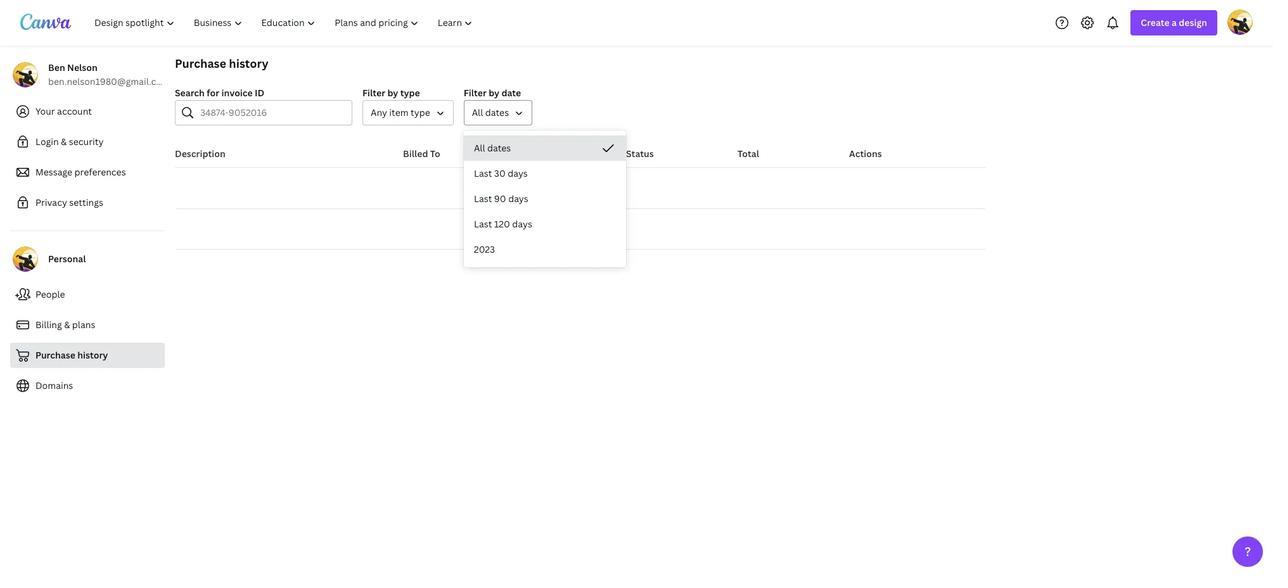 Task type: locate. For each thing, give the bounding box(es) containing it.
1 vertical spatial history
[[77, 349, 108, 361]]

last 90 days option
[[464, 186, 626, 212]]

last 120 days button
[[464, 212, 626, 237]]

1 horizontal spatial purchase history
[[175, 56, 268, 71]]

type
[[400, 87, 420, 99], [411, 106, 430, 119]]

& right login
[[61, 136, 67, 148]]

purchase
[[175, 56, 226, 71], [35, 349, 75, 361]]

message
[[35, 166, 72, 178]]

1 vertical spatial all
[[474, 142, 485, 154]]

1 by from the left
[[387, 87, 398, 99]]

0 vertical spatial type
[[400, 87, 420, 99]]

0 horizontal spatial purchase
[[35, 349, 75, 361]]

1 last from the top
[[474, 167, 492, 179]]

all dates up 30
[[474, 142, 511, 154]]

all dates button
[[464, 136, 626, 161]]

history up id
[[229, 56, 268, 71]]

account
[[57, 105, 92, 117]]

0 vertical spatial days
[[508, 167, 528, 179]]

1 vertical spatial last
[[474, 193, 492, 205]]

1 horizontal spatial by
[[489, 87, 499, 99]]

120
[[494, 218, 510, 230]]

1 vertical spatial all dates
[[474, 142, 511, 154]]

all up last 30 days
[[474, 142, 485, 154]]

invoice
[[221, 87, 253, 99]]

preferences
[[74, 166, 126, 178]]

ben.nelson1980@gmail.com
[[48, 75, 170, 87]]

filter up any
[[362, 87, 385, 99]]

design
[[1179, 16, 1207, 29]]

days
[[508, 167, 528, 179], [508, 193, 528, 205], [512, 218, 532, 230]]

filter
[[362, 87, 385, 99], [464, 87, 487, 99]]

settings
[[69, 196, 103, 208]]

1 horizontal spatial purchase
[[175, 56, 226, 71]]

billing
[[35, 319, 62, 331]]

1 vertical spatial type
[[411, 106, 430, 119]]

2 vertical spatial days
[[512, 218, 532, 230]]

filter by type
[[362, 87, 420, 99]]

last 30 days option
[[464, 161, 626, 186]]

last inside last 120 days button
[[474, 218, 492, 230]]

filter up all dates button
[[464, 87, 487, 99]]

last 30 days button
[[464, 161, 626, 186]]

& left plans
[[64, 319, 70, 331]]

top level navigation element
[[86, 10, 484, 35]]

2 vertical spatial last
[[474, 218, 492, 230]]

last inside last 30 days button
[[474, 167, 492, 179]]

dates
[[485, 106, 509, 119], [487, 142, 511, 154]]

purchase history down billing & plans
[[35, 349, 108, 361]]

1 vertical spatial &
[[64, 319, 70, 331]]

2 filter from the left
[[464, 87, 487, 99]]

all
[[472, 106, 483, 119], [474, 142, 485, 154]]

nelson
[[67, 61, 97, 74]]

by
[[387, 87, 398, 99], [489, 87, 499, 99]]

1 horizontal spatial filter
[[464, 87, 487, 99]]

privacy settings link
[[10, 190, 165, 215]]

0 horizontal spatial filter
[[362, 87, 385, 99]]

personal
[[48, 253, 86, 265]]

created on
[[515, 148, 564, 160]]

create a design button
[[1131, 10, 1217, 35]]

a
[[1172, 16, 1177, 29]]

plans
[[72, 319, 95, 331]]

created
[[515, 148, 549, 160]]

billed to
[[403, 148, 440, 160]]

filter for filter by date
[[464, 87, 487, 99]]

date
[[502, 87, 521, 99]]

all dates option
[[464, 136, 626, 161]]

domains link
[[10, 373, 165, 399]]

dates up 30
[[487, 142, 511, 154]]

all down filter by date
[[472, 106, 483, 119]]

purchase history
[[175, 56, 268, 71], [35, 349, 108, 361]]

last
[[474, 167, 492, 179], [474, 193, 492, 205], [474, 218, 492, 230]]

0 vertical spatial &
[[61, 136, 67, 148]]

by up item
[[387, 87, 398, 99]]

type inside button
[[411, 106, 430, 119]]

billing & plans link
[[10, 312, 165, 338]]

purchase up domains
[[35, 349, 75, 361]]

1 vertical spatial days
[[508, 193, 528, 205]]

history
[[229, 56, 268, 71], [77, 349, 108, 361]]

billing & plans
[[35, 319, 95, 331]]

last 90 days button
[[464, 186, 626, 212]]

all dates
[[472, 106, 509, 119], [474, 142, 511, 154]]

people link
[[10, 282, 165, 307]]

0 horizontal spatial purchase history
[[35, 349, 108, 361]]

history down billing & plans "link"
[[77, 349, 108, 361]]

filter for filter by type
[[362, 87, 385, 99]]

days inside button
[[512, 218, 532, 230]]

message preferences
[[35, 166, 126, 178]]

purchase up search
[[175, 56, 226, 71]]

list box
[[464, 136, 626, 262]]

dates down filter by date
[[485, 106, 509, 119]]

type up any item type button
[[400, 87, 420, 99]]

any item type
[[371, 106, 430, 119]]

1 horizontal spatial history
[[229, 56, 268, 71]]

purchase history up search for invoice id
[[175, 56, 268, 71]]

type right item
[[411, 106, 430, 119]]

2 by from the left
[[489, 87, 499, 99]]

days right 90
[[508, 193, 528, 205]]

& inside "link"
[[64, 319, 70, 331]]

last left 90
[[474, 193, 492, 205]]

1 vertical spatial dates
[[487, 142, 511, 154]]

total
[[738, 148, 759, 160]]

All dates button
[[464, 100, 532, 125]]

last left the '120'
[[474, 218, 492, 230]]

days for last 90 days
[[508, 193, 528, 205]]

0 vertical spatial purchase history
[[175, 56, 268, 71]]

privacy settings
[[35, 196, 103, 208]]

days right 30
[[508, 167, 528, 179]]

last inside last 90 days button
[[474, 193, 492, 205]]

days for last 30 days
[[508, 167, 528, 179]]

Any item type button
[[362, 100, 454, 125]]

actions
[[849, 148, 882, 160]]

0 vertical spatial purchase
[[175, 56, 226, 71]]

last left 30
[[474, 167, 492, 179]]

your
[[35, 105, 55, 117]]

all dates down filter by date
[[472, 106, 509, 119]]

0 vertical spatial last
[[474, 167, 492, 179]]

&
[[61, 136, 67, 148], [64, 319, 70, 331]]

by left date
[[489, 87, 499, 99]]

2 last from the top
[[474, 193, 492, 205]]

0 horizontal spatial by
[[387, 87, 398, 99]]

days right the '120'
[[512, 218, 532, 230]]

3 last from the top
[[474, 218, 492, 230]]

days for last 120 days
[[512, 218, 532, 230]]

0 vertical spatial all dates
[[472, 106, 509, 119]]

security
[[69, 136, 104, 148]]

& for billing
[[64, 319, 70, 331]]

1 filter from the left
[[362, 87, 385, 99]]



Task type: vqa. For each thing, say whether or not it's contained in the screenshot.
Last 30 days's days
yes



Task type: describe. For each thing, give the bounding box(es) containing it.
dates inside option
[[487, 142, 511, 154]]

last for last 90 days
[[474, 193, 492, 205]]

domains
[[35, 380, 73, 392]]

& for login
[[61, 136, 67, 148]]

last 120 days
[[474, 218, 532, 230]]

30
[[494, 167, 506, 179]]

0 vertical spatial history
[[229, 56, 268, 71]]

on
[[551, 148, 564, 160]]

status
[[626, 148, 654, 160]]

create a design
[[1141, 16, 1207, 29]]

billed
[[403, 148, 428, 160]]

item
[[389, 106, 409, 119]]

last 120 days option
[[464, 212, 626, 237]]

0 horizontal spatial history
[[77, 349, 108, 361]]

last for last 120 days
[[474, 218, 492, 230]]

Search for invoice ID text field
[[200, 101, 344, 125]]

login & security link
[[10, 129, 165, 155]]

list box containing all dates
[[464, 136, 626, 262]]

description
[[175, 148, 225, 160]]

id
[[255, 87, 264, 99]]

1 vertical spatial purchase
[[35, 349, 75, 361]]

2023 option
[[464, 237, 626, 262]]

ben nelson image
[[1227, 9, 1253, 35]]

all dates inside option
[[474, 142, 511, 154]]

by for date
[[489, 87, 499, 99]]

2023 button
[[464, 237, 626, 262]]

your account
[[35, 105, 92, 117]]

all inside option
[[474, 142, 485, 154]]

create
[[1141, 16, 1170, 29]]

for
[[207, 87, 219, 99]]

people
[[35, 288, 65, 300]]

search
[[175, 87, 205, 99]]

type for filter by type
[[400, 87, 420, 99]]

login & security
[[35, 136, 104, 148]]

your account link
[[10, 99, 165, 124]]

90
[[494, 193, 506, 205]]

search for invoice id
[[175, 87, 264, 99]]

privacy
[[35, 196, 67, 208]]

by for type
[[387, 87, 398, 99]]

ben
[[48, 61, 65, 74]]

1 vertical spatial purchase history
[[35, 349, 108, 361]]

type for any item type
[[411, 106, 430, 119]]

ben nelson ben.nelson1980@gmail.com
[[48, 61, 170, 87]]

filter by date
[[464, 87, 521, 99]]

login
[[35, 136, 59, 148]]

message preferences link
[[10, 160, 165, 185]]

last for last 30 days
[[474, 167, 492, 179]]

to
[[430, 148, 440, 160]]

2023
[[474, 243, 495, 255]]

0 vertical spatial dates
[[485, 106, 509, 119]]

purchase history link
[[10, 343, 165, 368]]

last 90 days
[[474, 193, 528, 205]]

any
[[371, 106, 387, 119]]

0 vertical spatial all
[[472, 106, 483, 119]]

last 30 days
[[474, 167, 528, 179]]



